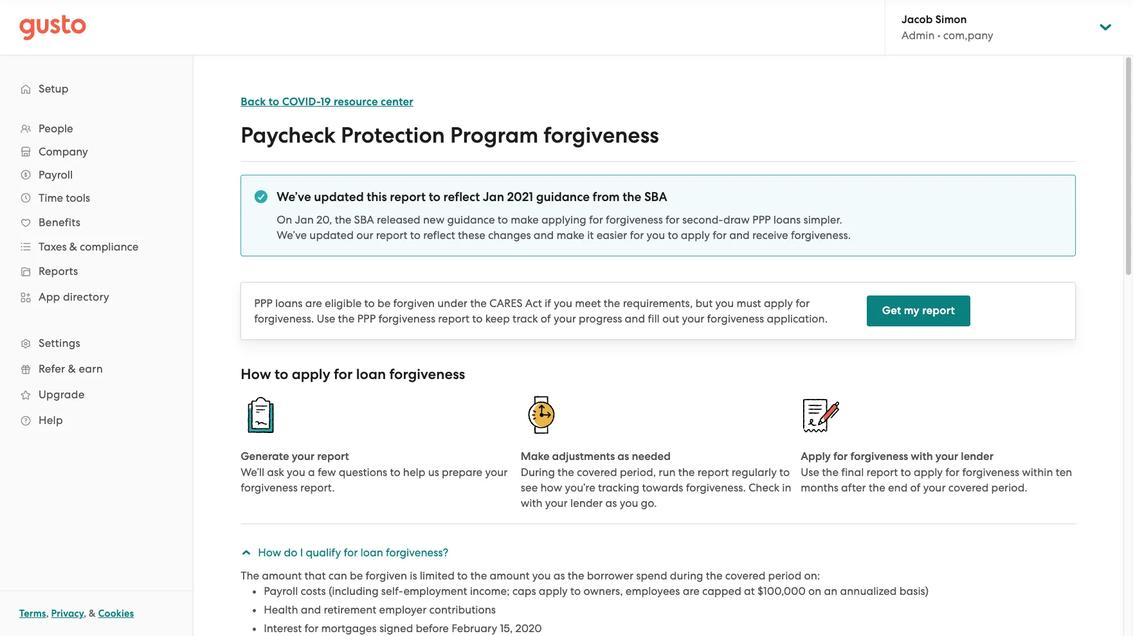 Task type: vqa. For each thing, say whether or not it's contained in the screenshot.
LIST to the left
yes



Task type: describe. For each thing, give the bounding box(es) containing it.
from
[[593, 190, 620, 205]]

to right the eligible
[[364, 297, 375, 310]]

help
[[39, 414, 63, 427]]

apply inside the apply for forgiveness with your lender use the final report to apply for forgiveness within ten months after the end of your covered period.
[[914, 466, 943, 479]]

basis)
[[900, 585, 929, 598]]

get my report link
[[867, 296, 971, 327]]

february
[[452, 623, 497, 636]]

refer & earn link
[[13, 358, 179, 381]]

reports link
[[13, 260, 179, 283]]

with inside the apply for forgiveness with your lender use the final report to apply for forgiveness within ten months after the end of your covered period.
[[911, 450, 933, 464]]

of inside the apply for forgiveness with your lender use the final report to apply for forgiveness within ten months after the end of your covered period.
[[911, 482, 921, 495]]

0 vertical spatial make
[[511, 214, 539, 226]]

forgiveness inside "on jan 20, the sba released new guidance to make applying for forgiveness for second-draw ppp loans simpler. we've updated our report to reflect these changes and make it easier for you to apply for and receive forgiveness."
[[606, 214, 663, 226]]

the up months
[[822, 466, 839, 479]]

1 horizontal spatial guidance
[[536, 190, 590, 205]]

report inside ppp loans are eligible to be forgiven under the cares act if you meet the requirements, but you must apply for forgiveness. use the ppp forgiveness report to keep track of your progress and fill out your forgiveness application.
[[438, 313, 470, 326]]

be inside ppp loans are eligible to be forgiven under the cares act if you meet the requirements, but you must apply for forgiveness. use the ppp forgiveness report to keep track of your progress and fill out your forgiveness application.
[[378, 297, 391, 310]]

it
[[587, 229, 594, 242]]

forgiveness. inside ppp loans are eligible to be forgiven under the cares act if you meet the requirements, but you must apply for forgiveness. use the ppp forgiveness report to keep track of your progress and fill out your forgiveness application.
[[254, 313, 314, 326]]

prepare
[[442, 466, 483, 479]]

back to covid-19 resource center
[[241, 95, 414, 109]]

privacy
[[51, 609, 84, 620]]

resource
[[334, 95, 378, 109]]

reflect inside "on jan 20, the sba released new guidance to make applying for forgiveness for second-draw ppp loans simpler. we've updated our report to reflect these changes and make it easier for you to apply for and receive forgiveness."
[[423, 229, 455, 242]]

receive
[[753, 229, 789, 242]]

use inside the apply for forgiveness with your lender use the final report to apply for forgiveness within ten months after the end of your covered period.
[[801, 466, 820, 479]]

0 horizontal spatial ppp
[[254, 297, 273, 310]]

act
[[525, 297, 542, 310]]

end
[[888, 482, 908, 495]]

spend
[[636, 570, 668, 583]]

apply inside ppp loans are eligible to be forgiven under the cares act if you meet the requirements, but you must apply for forgiveness. use the ppp forgiveness report to keep track of your progress and fill out your forgiveness application.
[[764, 297, 793, 310]]

lender inside the apply for forgiveness with your lender use the final report to apply for forgiveness within ten months after the end of your covered period.
[[961, 450, 994, 464]]

be inside the amount that can be forgiven is limited to the amount you as the borrower spend during the covered period on: payroll costs (including self-employment income; caps apply to owners, employees are capped at $100,000 on an annualized basis) health and retirement employer contributions interest for mortgages signed before february 15, 2020
[[350, 570, 363, 583]]

to right limited
[[457, 570, 468, 583]]

ppp inside "on jan 20, the sba released new guidance to make applying for forgiveness for second-draw ppp loans simpler. we've updated our report to reflect these changes and make it easier for you to apply for and receive forgiveness."
[[753, 214, 771, 226]]

my
[[904, 304, 920, 318]]

income;
[[470, 585, 510, 598]]

after
[[842, 482, 866, 495]]

meet
[[575, 297, 601, 310]]

within
[[1022, 466, 1054, 479]]

forgiveness inside generate your report we'll ask you a few questions to help us prepare your forgiveness report.
[[241, 482, 298, 495]]

report inside "on jan 20, the sba released new guidance to make applying for forgiveness for second-draw ppp loans simpler. we've updated our report to reflect these changes and make it easier for you to apply for and receive forgiveness."
[[376, 229, 408, 242]]

settings
[[39, 337, 80, 350]]

list containing people
[[0, 117, 192, 434]]

fill
[[648, 313, 660, 326]]

with inside make adjustments as needed during the covered period, run the report regularly to see how you're tracking towards forgiveness. check in with your lender as you go.
[[521, 497, 543, 510]]

tracking
[[598, 482, 640, 495]]

payroll inside payroll dropdown button
[[39, 169, 73, 181]]

an
[[824, 585, 838, 598]]

people button
[[13, 117, 179, 140]]

1 horizontal spatial ppp
[[357, 313, 376, 326]]

•
[[938, 29, 941, 42]]

to left keep
[[472, 313, 483, 326]]

report inside generate your report we'll ask you a few questions to help us prepare your forgiveness report.
[[317, 450, 349, 464]]

you right if
[[554, 297, 573, 310]]

payroll button
[[13, 163, 179, 187]]

for inside ppp loans are eligible to be forgiven under the cares act if you meet the requirements, but you must apply for forgiveness. use the ppp forgiveness report to keep track of your progress and fill out your forgiveness application.
[[796, 297, 810, 310]]

1 horizontal spatial as
[[606, 497, 617, 510]]

but
[[696, 297, 713, 310]]

get
[[882, 304, 902, 318]]

period,
[[620, 466, 656, 479]]

help link
[[13, 409, 179, 432]]

we've inside "on jan 20, the sba released new guidance to make applying for forgiveness for second-draw ppp loans simpler. we've updated our report to reflect these changes and make it easier for you to apply for and receive forgiveness."
[[277, 229, 307, 242]]

generate your report we'll ask you a few questions to help us prepare your forgiveness report.
[[241, 450, 508, 495]]

self-
[[381, 585, 404, 598]]

applying
[[542, 214, 587, 226]]

to left owners,
[[571, 585, 581, 598]]

time tools button
[[13, 187, 179, 210]]

upgrade link
[[13, 383, 179, 407]]

terms link
[[19, 609, 46, 620]]

to inside generate your report we'll ask you a few questions to help us prepare your forgiveness report.
[[390, 466, 401, 479]]

the inside "on jan 20, the sba released new guidance to make applying for forgiveness for second-draw ppp loans simpler. we've updated our report to reflect these changes and make it easier for you to apply for and receive forgiveness."
[[335, 214, 352, 226]]

& for compliance
[[69, 241, 77, 253]]

qualify
[[306, 547, 341, 560]]

run
[[659, 466, 676, 479]]

draw
[[724, 214, 750, 226]]

how to apply for loan forgiveness
[[241, 366, 465, 383]]

1 amount from the left
[[262, 570, 302, 583]]

borrower
[[587, 570, 634, 583]]

0 vertical spatial loan
[[356, 366, 386, 383]]

interest
[[264, 623, 302, 636]]

months
[[801, 482, 839, 495]]

lender inside make adjustments as needed during the covered period, run the report regularly to see how you're tracking towards forgiveness. check in with your lender as you go.
[[571, 497, 603, 510]]

time
[[39, 192, 63, 205]]

clipboard image
[[241, 395, 282, 436]]

easier
[[597, 229, 627, 242]]

for inside the amount that can be forgiven is limited to the amount you as the borrower spend during the covered period on: payroll costs (including self-employment income; caps apply to owners, employees are capped at $100,000 on an annualized basis) health and retirement employer contributions interest for mortgages signed before february 15, 2020
[[305, 623, 319, 636]]

to up new
[[429, 190, 441, 205]]

jacob simon admin • com,pany
[[902, 13, 994, 42]]

jacob
[[902, 13, 933, 26]]

benefits
[[39, 216, 80, 229]]

on jan 20, the sba released new guidance to make applying for forgiveness for second-draw ppp loans simpler. we've updated our report to reflect these changes and make it easier for you to apply for and receive forgiveness.
[[277, 214, 851, 242]]

setup
[[39, 82, 69, 95]]

the up keep
[[470, 297, 487, 310]]

simon
[[936, 13, 967, 26]]

capped
[[703, 585, 742, 598]]

make
[[521, 450, 550, 464]]

how
[[541, 482, 562, 495]]

2 , from the left
[[84, 609, 86, 620]]

the left the end
[[869, 482, 886, 495]]

how for how to apply for loan forgiveness
[[241, 366, 271, 383]]

application.
[[767, 313, 828, 326]]

how for how do i qualify for loan forgiveness?
[[258, 547, 281, 560]]

retirement
[[324, 604, 377, 617]]

the up owners,
[[568, 570, 585, 583]]

few
[[318, 466, 336, 479]]

to right back
[[269, 95, 280, 109]]

setup link
[[13, 77, 179, 100]]

terms
[[19, 609, 46, 620]]

limited
[[420, 570, 455, 583]]

2020
[[516, 623, 542, 636]]

the up income;
[[471, 570, 487, 583]]

a
[[308, 466, 315, 479]]

2021
[[507, 190, 533, 205]]

1 , from the left
[[46, 609, 49, 620]]

caps
[[513, 585, 536, 598]]

are inside ppp loans are eligible to be forgiven under the cares act if you meet the requirements, but you must apply for forgiveness. use the ppp forgiveness report to keep track of your progress and fill out your forgiveness application.
[[305, 297, 322, 310]]

of inside ppp loans are eligible to be forgiven under the cares act if you meet the requirements, but you must apply for forgiveness. use the ppp forgiveness report to keep track of your progress and fill out your forgiveness application.
[[541, 313, 551, 326]]

report right the my
[[923, 304, 955, 318]]

19
[[321, 95, 331, 109]]

before
[[416, 623, 449, 636]]

1 horizontal spatial sba
[[645, 190, 668, 205]]

is
[[410, 570, 417, 583]]

are inside the amount that can be forgiven is limited to the amount you as the borrower spend during the covered period on: payroll costs (including self-employment income; caps apply to owners, employees are capped at $100,000 on an annualized basis) health and retirement employer contributions interest for mortgages signed before february 15, 2020
[[683, 585, 700, 598]]

apply
[[801, 450, 831, 464]]

simpler.
[[804, 214, 843, 226]]

loan inside tab
[[361, 547, 383, 560]]

help
[[403, 466, 426, 479]]

taxes
[[39, 241, 67, 253]]

employer
[[379, 604, 427, 617]]

to down released
[[410, 229, 421, 242]]

15,
[[500, 623, 513, 636]]

com,pany
[[944, 29, 994, 42]]

as inside the amount that can be forgiven is limited to the amount you as the borrower spend during the covered period on: payroll costs (including self-employment income; caps apply to owners, employees are capped at $100,000 on an annualized basis) health and retirement employer contributions interest for mortgages signed before february 15, 2020
[[554, 570, 565, 583]]

to inside make adjustments as needed during the covered period, run the report regularly to see how you're tracking towards forgiveness. check in with your lender as you go.
[[780, 466, 790, 479]]

updated inside "on jan 20, the sba released new guidance to make applying for forgiveness for second-draw ppp loans simpler. we've updated our report to reflect these changes and make it easier for you to apply for and receive forgiveness."
[[310, 229, 354, 242]]



Task type: locate. For each thing, give the bounding box(es) containing it.
amount
[[262, 570, 302, 583], [490, 570, 530, 583]]

for inside tab
[[344, 547, 358, 560]]

to up clipboard image
[[275, 366, 288, 383]]

make down 'applying'
[[557, 229, 585, 242]]

0 horizontal spatial ,
[[46, 609, 49, 620]]

0 vertical spatial guidance
[[536, 190, 590, 205]]

0 vertical spatial sba
[[645, 190, 668, 205]]

generate
[[241, 450, 289, 464]]

0 vertical spatial reflect
[[444, 190, 480, 205]]

0 horizontal spatial of
[[541, 313, 551, 326]]

2 vertical spatial &
[[89, 609, 96, 620]]

2 horizontal spatial ppp
[[753, 214, 771, 226]]

how up clipboard image
[[241, 366, 271, 383]]

on
[[277, 214, 292, 226]]

1 horizontal spatial payroll
[[264, 585, 298, 598]]

forgiven inside ppp loans are eligible to be forgiven under the cares act if you meet the requirements, but you must apply for forgiveness. use the ppp forgiveness report to keep track of your progress and fill out your forgiveness application.
[[393, 297, 435, 310]]

1 vertical spatial loans
[[275, 297, 303, 310]]

0 horizontal spatial lender
[[571, 497, 603, 510]]

you right easier
[[647, 229, 665, 242]]

1 we've from the top
[[277, 190, 311, 205]]

our
[[357, 229, 374, 242]]

1 horizontal spatial make
[[557, 229, 585, 242]]

to right easier
[[668, 229, 679, 242]]

0 horizontal spatial with
[[521, 497, 543, 510]]

apply
[[681, 229, 710, 242], [764, 297, 793, 310], [292, 366, 330, 383], [914, 466, 943, 479], [539, 585, 568, 598]]

gusto navigation element
[[0, 55, 192, 454]]

home image
[[19, 14, 86, 40]]

check
[[749, 482, 780, 495]]

1 vertical spatial loan
[[361, 547, 383, 560]]

the amount that can be forgiven is limited to the amount you as the borrower spend during the covered period on: payroll costs (including self-employment income; caps apply to owners, employees are capped at $100,000 on an annualized basis) health and retirement employer contributions interest for mortgages signed before february 15, 2020
[[241, 570, 929, 636]]

protection
[[341, 122, 445, 149]]

second-
[[683, 214, 724, 226]]

use inside ppp loans are eligible to be forgiven under the cares act if you meet the requirements, but you must apply for forgiveness. use the ppp forgiveness report to keep track of your progress and fill out your forgiveness application.
[[317, 313, 335, 326]]

company button
[[13, 140, 179, 163]]

you inside the amount that can be forgiven is limited to the amount you as the borrower spend during the covered period on: payroll costs (including self-employment income; caps apply to owners, employees are capped at $100,000 on an annualized basis) health and retirement employer contributions interest for mortgages signed before february 15, 2020
[[533, 570, 551, 583]]

loans up the receive
[[774, 214, 801, 226]]

forgiven up "self-"
[[366, 570, 407, 583]]

1 horizontal spatial use
[[801, 466, 820, 479]]

and inside ppp loans are eligible to be forgiven under the cares act if you meet the requirements, but you must apply for forgiveness. use the ppp forgiveness report to keep track of your progress and fill out your forgiveness application.
[[625, 313, 645, 326]]

taxes & compliance
[[39, 241, 139, 253]]

1 vertical spatial as
[[606, 497, 617, 510]]

how left do
[[258, 547, 281, 560]]

go.
[[641, 497, 657, 510]]

sba inside "on jan 20, the sba released new guidance to make applying for forgiveness for second-draw ppp loans simpler. we've updated our report to reflect these changes and make it easier for you to apply for and receive forgiveness."
[[354, 214, 374, 226]]

2 amount from the left
[[490, 570, 530, 583]]

we've updated this report to reflect jan 2021 guidance from the sba alert
[[241, 175, 1076, 257]]

released
[[377, 214, 421, 226]]

report down released
[[376, 229, 408, 242]]

directory
[[63, 291, 109, 304]]

list containing payroll costs (including self-employment income; caps apply to owners, employees are capped at $100,000 on an annualized basis)
[[251, 584, 1076, 637]]

1 vertical spatial reflect
[[423, 229, 455, 242]]

0 horizontal spatial covered
[[577, 466, 617, 479]]

and left fill
[[625, 313, 645, 326]]

annualized
[[841, 585, 897, 598]]

time tools
[[39, 192, 90, 205]]

updated up 20,
[[314, 190, 364, 205]]

guidance inside "on jan 20, the sba released new guidance to make applying for forgiveness for second-draw ppp loans simpler. we've updated our report to reflect these changes and make it easier for you to apply for and receive forgiveness."
[[447, 214, 495, 226]]

0 horizontal spatial payroll
[[39, 169, 73, 181]]

program
[[450, 122, 539, 149]]

to inside the apply for forgiveness with your lender use the final report to apply for forgiveness within ten months after the end of your covered period.
[[901, 466, 912, 479]]

, left privacy
[[46, 609, 49, 620]]

1 vertical spatial use
[[801, 466, 820, 479]]

we've up on
[[277, 190, 311, 205]]

paperwork image
[[801, 395, 842, 436]]

get my report
[[882, 304, 955, 318]]

0 vertical spatial covered
[[577, 466, 617, 479]]

and down 'applying'
[[534, 229, 554, 242]]

covered inside make adjustments as needed during the covered period, run the report regularly to see how you're tracking towards forgiveness. check in with your lender as you go.
[[577, 466, 617, 479]]

app directory
[[39, 291, 109, 304]]

that
[[305, 570, 326, 583]]

2 horizontal spatial covered
[[949, 482, 989, 495]]

0 horizontal spatial jan
[[295, 214, 314, 226]]

1 horizontal spatial covered
[[726, 570, 766, 583]]

0 vertical spatial ppp
[[753, 214, 771, 226]]

make up changes
[[511, 214, 539, 226]]

0 horizontal spatial be
[[350, 570, 363, 583]]

how
[[241, 366, 271, 383], [258, 547, 281, 560]]

jan inside "on jan 20, the sba released new guidance to make applying for forgiveness for second-draw ppp loans simpler. we've updated our report to reflect these changes and make it easier for you to apply for and receive forgiveness."
[[295, 214, 314, 226]]

report up few
[[317, 450, 349, 464]]

guidance up 'applying'
[[536, 190, 590, 205]]

the up capped
[[706, 570, 723, 583]]

& left "earn"
[[68, 363, 76, 376]]

the up progress
[[604, 297, 620, 310]]

1 horizontal spatial ,
[[84, 609, 86, 620]]

refer & earn
[[39, 363, 103, 376]]

be right the eligible
[[378, 297, 391, 310]]

of down if
[[541, 313, 551, 326]]

the right run
[[679, 466, 695, 479]]

1 vertical spatial how
[[258, 547, 281, 560]]

and
[[534, 229, 554, 242], [730, 229, 750, 242], [625, 313, 645, 326], [301, 604, 321, 617]]

as up the period,
[[618, 450, 629, 464]]

be up '(including'
[[350, 570, 363, 583]]

report inside the apply for forgiveness with your lender use the final report to apply for forgiveness within ten months after the end of your covered period.
[[867, 466, 898, 479]]

2 vertical spatial as
[[554, 570, 565, 583]]

forgiveness. inside make adjustments as needed during the covered period, run the report regularly to see how you're tracking towards forgiveness. check in with your lender as you go.
[[686, 482, 746, 495]]

loans
[[774, 214, 801, 226], [275, 297, 303, 310]]

updated down 20,
[[310, 229, 354, 242]]

taxes & compliance button
[[13, 235, 179, 259]]

and inside the amount that can be forgiven is limited to the amount you as the borrower spend during the covered period on: payroll costs (including self-employment income; caps apply to owners, employees are capped at $100,000 on an annualized basis) health and retirement employer contributions interest for mortgages signed before february 15, 2020
[[301, 604, 321, 617]]

list
[[0, 117, 192, 434], [251, 584, 1076, 637]]

ask
[[267, 466, 284, 479]]

how inside 'how do i qualify for loan forgiveness?' tab
[[258, 547, 281, 560]]

as left borrower
[[554, 570, 565, 583]]

do
[[284, 547, 298, 560]]

make
[[511, 214, 539, 226], [557, 229, 585, 242]]

1 vertical spatial updated
[[310, 229, 354, 242]]

1 vertical spatial are
[[683, 585, 700, 598]]

period.
[[992, 482, 1028, 495]]

payroll up the time
[[39, 169, 73, 181]]

0 vertical spatial are
[[305, 297, 322, 310]]

the down the eligible
[[338, 313, 355, 326]]

1 vertical spatial list
[[251, 584, 1076, 637]]

keep
[[486, 313, 510, 326]]

if
[[545, 297, 551, 310]]

0 horizontal spatial make
[[511, 214, 539, 226]]

0 horizontal spatial list
[[0, 117, 192, 434]]

& right "taxes" in the left of the page
[[69, 241, 77, 253]]

1 horizontal spatial loans
[[774, 214, 801, 226]]

0 horizontal spatial amount
[[262, 570, 302, 583]]

covered inside the apply for forgiveness with your lender use the final report to apply for forgiveness within ten months after the end of your covered period.
[[949, 482, 989, 495]]

covid-
[[282, 95, 321, 109]]

0 horizontal spatial forgiveness.
[[254, 313, 314, 326]]

report left regularly
[[698, 466, 729, 479]]

are down during
[[683, 585, 700, 598]]

this
[[367, 190, 387, 205]]

payroll up health
[[264, 585, 298, 598]]

& inside dropdown button
[[69, 241, 77, 253]]

lender
[[961, 450, 994, 464], [571, 497, 603, 510]]

your
[[554, 313, 576, 326], [682, 313, 705, 326], [292, 450, 315, 464], [936, 450, 959, 464], [485, 466, 508, 479], [924, 482, 946, 495], [545, 497, 568, 510]]

1 horizontal spatial with
[[911, 450, 933, 464]]

admin
[[902, 29, 935, 42]]

i
[[300, 547, 303, 560]]

in
[[782, 482, 792, 495]]

back to covid-19 resource center link
[[241, 95, 414, 109]]

you down tracking
[[620, 497, 638, 510]]

1 horizontal spatial amount
[[490, 570, 530, 583]]

& left "cookies"
[[89, 609, 96, 620]]

0 vertical spatial be
[[378, 297, 391, 310]]

use down the eligible
[[317, 313, 335, 326]]

0 horizontal spatial are
[[305, 297, 322, 310]]

signed
[[380, 623, 413, 636]]

employment
[[404, 585, 467, 598]]

1 vertical spatial jan
[[295, 214, 314, 226]]

reflect up new
[[444, 190, 480, 205]]

payroll
[[39, 169, 73, 181], [264, 585, 298, 598]]

how do i qualify for loan forgiveness? tab
[[238, 538, 1076, 569]]

0 vertical spatial of
[[541, 313, 551, 326]]

use
[[317, 313, 335, 326], [801, 466, 820, 479]]

forgiven inside the amount that can be forgiven is limited to the amount you as the borrower spend during the covered period on: payroll costs (including self-employment income; caps apply to owners, employees are capped at $100,000 on an annualized basis) health and retirement employer contributions interest for mortgages signed before february 15, 2020
[[366, 570, 407, 583]]

the
[[623, 190, 642, 205], [335, 214, 352, 226], [470, 297, 487, 310], [604, 297, 620, 310], [338, 313, 355, 326], [558, 466, 574, 479], [679, 466, 695, 479], [822, 466, 839, 479], [869, 482, 886, 495], [471, 570, 487, 583], [568, 570, 585, 583], [706, 570, 723, 583]]

1 vertical spatial we've
[[277, 229, 307, 242]]

2 vertical spatial covered
[[726, 570, 766, 583]]

the right 20,
[[335, 214, 352, 226]]

covered left period. at the bottom right
[[949, 482, 989, 495]]

ppp loans are eligible to be forgiven under the cares act if you meet the requirements, but you must apply for forgiveness. use the ppp forgiveness report to keep track of your progress and fill out your forgiveness application.
[[254, 297, 828, 326]]

to up changes
[[498, 214, 508, 226]]

and down costs
[[301, 604, 321, 617]]

must
[[737, 297, 762, 310]]

terms , privacy , & cookies
[[19, 609, 134, 620]]

upgrade
[[39, 389, 85, 401]]

1 horizontal spatial jan
[[483, 190, 504, 205]]

sba
[[645, 190, 668, 205], [354, 214, 374, 226]]

0 horizontal spatial as
[[554, 570, 565, 583]]

needed
[[632, 450, 671, 464]]

1 vertical spatial payroll
[[264, 585, 298, 598]]

adjustments
[[552, 450, 615, 464]]

0 vertical spatial lender
[[961, 450, 994, 464]]

0 vertical spatial with
[[911, 450, 933, 464]]

you inside "on jan 20, the sba released new guidance to make applying for forgiveness for second-draw ppp loans simpler. we've updated our report to reflect these changes and make it easier for you to apply for and receive forgiveness."
[[647, 229, 665, 242]]

1 vertical spatial forgiven
[[366, 570, 407, 583]]

questions
[[339, 466, 387, 479]]

make adjustments as needed during the covered period, run the report regularly to see how you're tracking towards forgiveness. check in with your lender as you go.
[[521, 450, 792, 510]]

of right the end
[[911, 482, 921, 495]]

0 horizontal spatial sba
[[354, 214, 374, 226]]

0 horizontal spatial loans
[[275, 297, 303, 310]]

app directory link
[[13, 286, 179, 309]]

1 vertical spatial lender
[[571, 497, 603, 510]]

can
[[329, 570, 347, 583]]

0 vertical spatial loans
[[774, 214, 801, 226]]

and down draw
[[730, 229, 750, 242]]

forgiven left under
[[393, 297, 435, 310]]

1 vertical spatial be
[[350, 570, 363, 583]]

you inside generate your report we'll ask you a few questions to help us prepare your forgiveness report.
[[287, 466, 305, 479]]

1 vertical spatial sba
[[354, 214, 374, 226]]

forgiveness. inside "on jan 20, the sba released new guidance to make applying for forgiveness for second-draw ppp loans simpler. we've updated our report to reflect these changes and make it easier for you to apply for and receive forgiveness."
[[791, 229, 851, 242]]

0 vertical spatial as
[[618, 450, 629, 464]]

your inside make adjustments as needed during the covered period, run the report regularly to see how you're tracking towards forgiveness. check in with your lender as you go.
[[545, 497, 568, 510]]

0 vertical spatial payroll
[[39, 169, 73, 181]]

payroll inside the amount that can be forgiven is limited to the amount you as the borrower spend during the covered period on: payroll costs (including self-employment income; caps apply to owners, employees are capped at $100,000 on an annualized basis) health and retirement employer contributions interest for mortgages signed before february 15, 2020
[[264, 585, 298, 598]]

towards
[[642, 482, 684, 495]]

we've
[[277, 190, 311, 205], [277, 229, 307, 242]]

report down under
[[438, 313, 470, 326]]

compliance
[[80, 241, 139, 253]]

company
[[39, 145, 88, 158]]

as down tracking
[[606, 497, 617, 510]]

you
[[647, 229, 665, 242], [554, 297, 573, 310], [716, 297, 734, 310], [287, 466, 305, 479], [620, 497, 638, 510], [533, 570, 551, 583]]

reflect down new
[[423, 229, 455, 242]]

loans inside "on jan 20, the sba released new guidance to make applying for forgiveness for second-draw ppp loans simpler. we've updated our report to reflect these changes and make it easier for you to apply for and receive forgiveness."
[[774, 214, 801, 226]]

amount up caps
[[490, 570, 530, 583]]

eligible
[[325, 297, 362, 310]]

1 vertical spatial ppp
[[254, 297, 273, 310]]

to up "in"
[[780, 466, 790, 479]]

paycheck protection program forgiveness
[[241, 122, 659, 149]]

to left help
[[390, 466, 401, 479]]

apply inside the amount that can be forgiven is limited to the amount you as the borrower spend during the covered period on: payroll costs (including self-employment income; caps apply to owners, employees are capped at $100,000 on an annualized basis) health and retirement employer contributions interest for mortgages signed before february 15, 2020
[[539, 585, 568, 598]]

under
[[438, 297, 468, 310]]

2 we've from the top
[[277, 229, 307, 242]]

0 vertical spatial forgiveness.
[[791, 229, 851, 242]]

track
[[513, 313, 538, 326]]

be
[[378, 297, 391, 310], [350, 570, 363, 583]]

1 horizontal spatial list
[[251, 584, 1076, 637]]

0 horizontal spatial guidance
[[447, 214, 495, 226]]

& for earn
[[68, 363, 76, 376]]

1 vertical spatial &
[[68, 363, 76, 376]]

report
[[390, 190, 426, 205], [376, 229, 408, 242], [923, 304, 955, 318], [438, 313, 470, 326], [317, 450, 349, 464], [698, 466, 729, 479], [867, 466, 898, 479]]

jan right on
[[295, 214, 314, 226]]

loans inside ppp loans are eligible to be forgiven under the cares act if you meet the requirements, but you must apply for forgiveness. use the ppp forgiveness report to keep track of your progress and fill out your forgiveness application.
[[275, 297, 303, 310]]

lender down you're
[[571, 497, 603, 510]]

of
[[541, 313, 551, 326], [911, 482, 921, 495]]

0 vertical spatial updated
[[314, 190, 364, 205]]

you left a
[[287, 466, 305, 479]]

with
[[911, 450, 933, 464], [521, 497, 543, 510]]

amount down do
[[262, 570, 302, 583]]

1 horizontal spatial lender
[[961, 450, 994, 464]]

jan left 2021
[[483, 190, 504, 205]]

1 vertical spatial make
[[557, 229, 585, 242]]

1 vertical spatial guidance
[[447, 214, 495, 226]]

period
[[769, 570, 802, 583]]

2 horizontal spatial as
[[618, 450, 629, 464]]

lender up period. at the bottom right
[[961, 450, 994, 464]]

1 horizontal spatial be
[[378, 297, 391, 310]]

you up caps
[[533, 570, 551, 583]]

1 vertical spatial forgiveness.
[[254, 313, 314, 326]]

report.
[[300, 482, 335, 495]]

the right the from at the top right of the page
[[623, 190, 642, 205]]

0 vertical spatial use
[[317, 313, 335, 326]]

forgiven
[[393, 297, 435, 310], [366, 570, 407, 583]]

2 horizontal spatial forgiveness.
[[791, 229, 851, 242]]

you're
[[565, 482, 596, 495]]

costs
[[301, 585, 326, 598]]

(including
[[329, 585, 379, 598]]

guidance up the these on the left of page
[[447, 214, 495, 226]]

are left the eligible
[[305, 297, 322, 310]]

1 vertical spatial of
[[911, 482, 921, 495]]

see
[[521, 482, 538, 495]]

we've down on
[[277, 229, 307, 242]]

2 vertical spatial ppp
[[357, 313, 376, 326]]

apply inside "on jan 20, the sba released new guidance to make applying for forgiveness for second-draw ppp loans simpler. we've updated our report to reflect these changes and make it easier for you to apply for and receive forgiveness."
[[681, 229, 710, 242]]

loans left the eligible
[[275, 297, 303, 310]]

forgiveness
[[544, 122, 659, 149], [606, 214, 663, 226], [379, 313, 436, 326], [707, 313, 765, 326], [390, 366, 465, 383], [851, 450, 909, 464], [963, 466, 1020, 479], [241, 482, 298, 495]]

sba up our
[[354, 214, 374, 226]]

you inside make adjustments as needed during the covered period, run the report regularly to see how you're tracking towards forgiveness. check in with your lender as you go.
[[620, 497, 638, 510]]

arrow right image
[[238, 548, 254, 559]]

use down "apply"
[[801, 466, 820, 479]]

covered down the adjustments
[[577, 466, 617, 479]]

during
[[670, 570, 704, 583]]

sba right the from at the top right of the page
[[645, 190, 668, 205]]

to up the end
[[901, 466, 912, 479]]

we'll
[[241, 466, 264, 479]]

the up you're
[[558, 466, 574, 479]]

0 horizontal spatial use
[[317, 313, 335, 326]]

1 vertical spatial with
[[521, 497, 543, 510]]

0 vertical spatial we've
[[277, 190, 311, 205]]

0 vertical spatial jan
[[483, 190, 504, 205]]

watch image
[[521, 395, 562, 436]]

covered up at
[[726, 570, 766, 583]]

1 horizontal spatial of
[[911, 482, 921, 495]]

0 vertical spatial how
[[241, 366, 271, 383]]

1 vertical spatial covered
[[949, 482, 989, 495]]

report up the end
[[867, 466, 898, 479]]

, left cookies button
[[84, 609, 86, 620]]

report up released
[[390, 190, 426, 205]]

1 horizontal spatial are
[[683, 585, 700, 598]]

covered inside the amount that can be forgiven is limited to the amount you as the borrower spend during the covered period on: payroll costs (including self-employment income; caps apply to owners, employees are capped at $100,000 on an annualized basis) health and retirement employer contributions interest for mortgages signed before february 15, 2020
[[726, 570, 766, 583]]

0 vertical spatial list
[[0, 117, 192, 434]]

2 vertical spatial forgiveness.
[[686, 482, 746, 495]]

forgiveness?
[[386, 547, 449, 560]]

during
[[521, 466, 555, 479]]

1 horizontal spatial forgiveness.
[[686, 482, 746, 495]]

report inside make adjustments as needed during the covered period, run the report regularly to see how you're tracking towards forgiveness. check in with your lender as you go.
[[698, 466, 729, 479]]

at
[[744, 585, 755, 598]]

0 vertical spatial &
[[69, 241, 77, 253]]

0 vertical spatial forgiven
[[393, 297, 435, 310]]

privacy link
[[51, 609, 84, 620]]

you right but
[[716, 297, 734, 310]]



